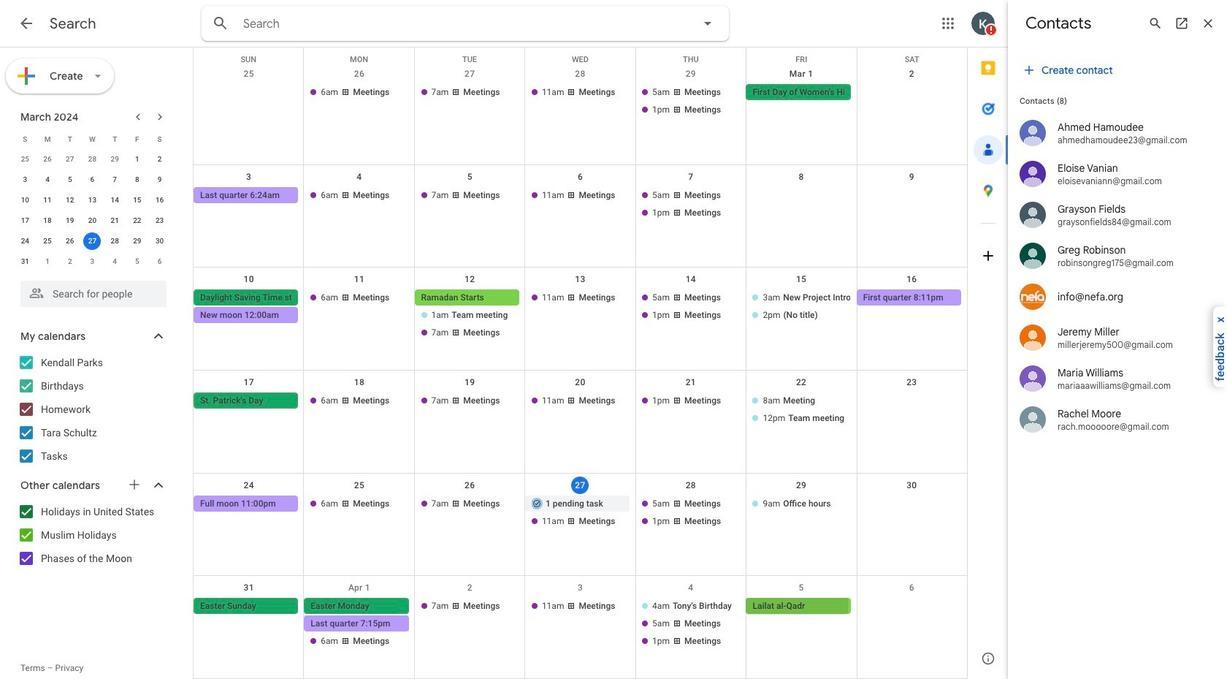Task type: describe. For each thing, give the bounding box(es) containing it.
20 element
[[84, 212, 101, 230]]

7 element
[[106, 171, 124, 189]]

search image
[[206, 9, 235, 38]]

25 element
[[39, 232, 56, 250]]

28 element
[[106, 232, 124, 250]]

3 element
[[16, 171, 34, 189]]

31 element
[[16, 253, 34, 270]]

19 element
[[61, 212, 79, 230]]

april 2 element
[[61, 253, 79, 270]]

side panel section
[[968, 48, 1009, 679]]

15 element
[[129, 192, 146, 209]]

9 element
[[151, 171, 169, 189]]

11 element
[[39, 192, 56, 209]]

search options image
[[694, 9, 723, 38]]

5 element
[[61, 171, 79, 189]]

february 29 element
[[106, 151, 124, 168]]

none search field search for people
[[0, 275, 181, 307]]

17 element
[[16, 212, 34, 230]]

4 element
[[39, 171, 56, 189]]

18 element
[[39, 212, 56, 230]]

february 25 element
[[16, 151, 34, 168]]

22 element
[[129, 212, 146, 230]]

april 5 element
[[129, 253, 146, 270]]

february 28 element
[[84, 151, 101, 168]]



Task type: locate. For each thing, give the bounding box(es) containing it.
february 26 element
[[39, 151, 56, 168]]

Search text field
[[243, 17, 659, 31]]

april 4 element
[[106, 253, 124, 270]]

cell inside march 2024 grid
[[81, 231, 104, 251]]

16 element
[[151, 192, 169, 209]]

None search field
[[202, 6, 729, 41], [0, 275, 181, 307], [202, 6, 729, 41]]

14 element
[[106, 192, 124, 209]]

30 element
[[151, 232, 169, 250]]

10 element
[[16, 192, 34, 209]]

12 element
[[61, 192, 79, 209]]

26 element
[[61, 232, 79, 250]]

april 3 element
[[84, 253, 101, 270]]

1 element
[[129, 151, 146, 168]]

Search for people text field
[[29, 281, 158, 307]]

row group
[[14, 149, 171, 272]]

21 element
[[106, 212, 124, 230]]

add other calendars image
[[127, 477, 142, 492]]

my calendars list
[[3, 351, 181, 468]]

23 element
[[151, 212, 169, 230]]

27, today element
[[84, 232, 101, 250]]

april 1 element
[[39, 253, 56, 270]]

cell
[[194, 84, 304, 119], [636, 84, 747, 119], [636, 187, 747, 222], [747, 187, 857, 222], [81, 231, 104, 251], [194, 290, 304, 342], [415, 290, 525, 342], [636, 290, 747, 342], [747, 290, 857, 342], [747, 393, 857, 428], [525, 495, 636, 530], [636, 495, 747, 530], [304, 598, 415, 651], [636, 598, 747, 651]]

heading
[[50, 15, 96, 33]]

13 element
[[84, 192, 101, 209]]

2 element
[[151, 151, 169, 168]]

april 6 element
[[151, 253, 169, 270]]

march 2024 grid
[[14, 129, 171, 272]]

go back image
[[18, 15, 35, 32]]

tab list inside 'side panel' section
[[968, 48, 1009, 638]]

24 element
[[16, 232, 34, 250]]

other calendars list
[[3, 500, 181, 570]]

row
[[194, 48, 968, 64], [194, 62, 968, 165], [14, 129, 171, 149], [14, 149, 171, 170], [194, 165, 968, 268], [14, 170, 171, 190], [14, 190, 171, 211], [14, 211, 171, 231], [14, 231, 171, 251], [14, 251, 171, 272], [194, 268, 968, 371], [194, 371, 968, 473], [194, 473, 968, 576], [194, 576, 968, 679]]

tab list
[[968, 48, 1009, 638]]

8 element
[[129, 171, 146, 189]]

6 element
[[84, 171, 101, 189]]

grid
[[193, 48, 968, 679]]

february 27 element
[[61, 151, 79, 168]]

29 element
[[129, 232, 146, 250]]



Task type: vqa. For each thing, say whether or not it's contained in the screenshot.
Import & export
no



